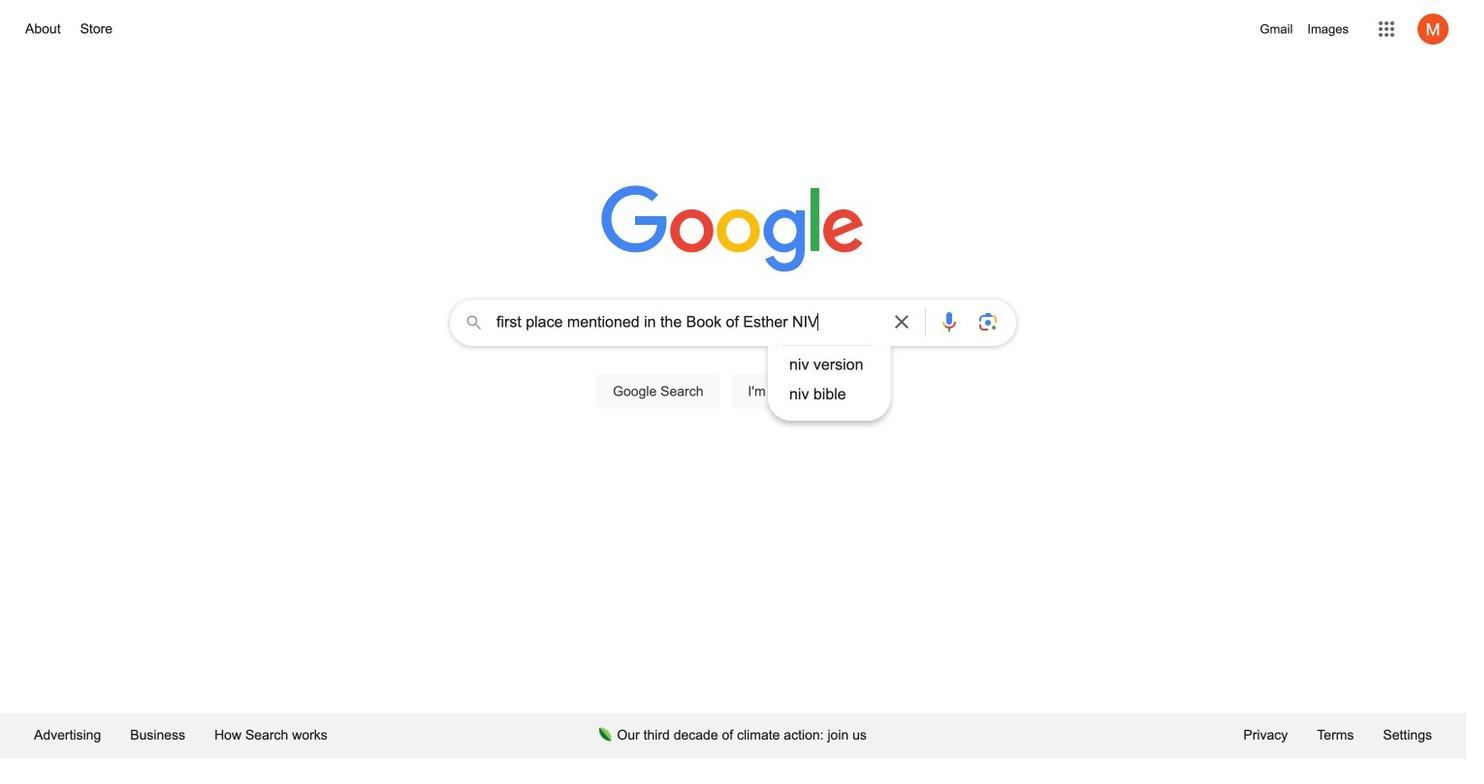 Task type: locate. For each thing, give the bounding box(es) containing it.
list box
[[768, 350, 891, 409]]

search by image image
[[976, 310, 1000, 334]]

None search field
[[19, 294, 1447, 431]]



Task type: vqa. For each thing, say whether or not it's contained in the screenshot.
terms
no



Task type: describe. For each thing, give the bounding box(es) containing it.
search by voice image
[[938, 310, 961, 334]]

Search text field
[[496, 311, 878, 337]]

google image
[[601, 185, 865, 274]]



